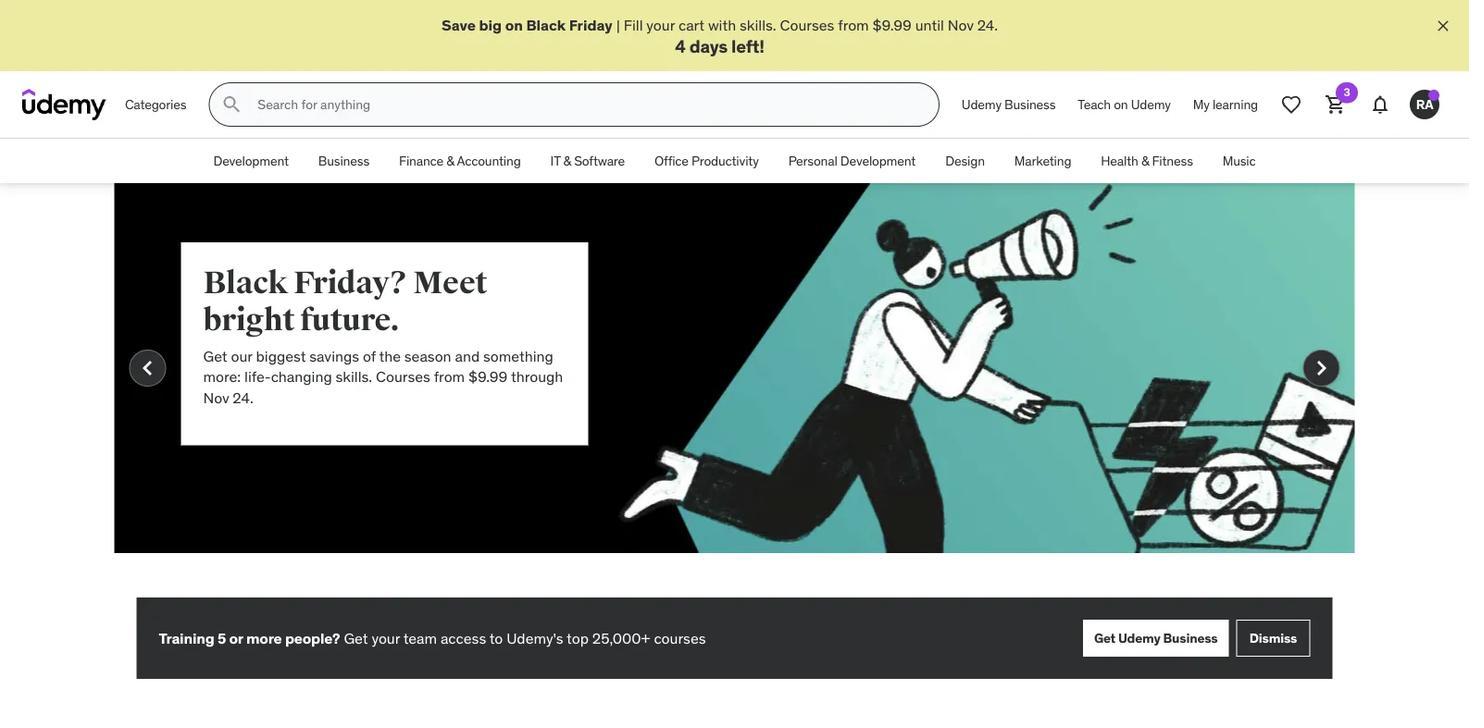 Task type: vqa. For each thing, say whether or not it's contained in the screenshot.
'Design' link
yes



Task type: describe. For each thing, give the bounding box(es) containing it.
from inside save big on black friday | fill your cart with skills. courses from $9.99 until nov 24. 4 days left!
[[838, 15, 869, 34]]

black inside save big on black friday | fill your cart with skills. courses from $9.99 until nov 24. 4 days left!
[[526, 15, 566, 34]]

it
[[550, 153, 560, 169]]

biggest
[[256, 347, 306, 366]]

black inside black friday? meet bright future. get our biggest savings of the season and something more: life-changing skills. courses from $9.99 through nov 24.
[[203, 264, 288, 302]]

left!
[[731, 35, 765, 57]]

finance & accounting link
[[384, 139, 536, 183]]

save big on black friday | fill your cart with skills. courses from $9.99 until nov 24. 4 days left!
[[442, 15, 998, 57]]

business link
[[304, 139, 384, 183]]

1 development from the left
[[213, 153, 289, 169]]

days
[[689, 35, 728, 57]]

3 link
[[1314, 83, 1358, 127]]

you have alerts image
[[1429, 90, 1440, 101]]

courses inside save big on black friday | fill your cart with skills. courses from $9.99 until nov 24. 4 days left!
[[780, 15, 834, 34]]

office productivity link
[[640, 139, 774, 183]]

people?
[[285, 629, 340, 648]]

categories
[[125, 96, 186, 113]]

office productivity
[[655, 153, 759, 169]]

team
[[403, 629, 437, 648]]

on inside teach on udemy link
[[1114, 96, 1128, 113]]

4
[[675, 35, 686, 57]]

$9.99 inside black friday? meet bright future. get our biggest savings of the season and something more: life-changing skills. courses from $9.99 through nov 24.
[[468, 368, 508, 387]]

music
[[1223, 153, 1256, 169]]

my learning link
[[1182, 83, 1269, 127]]

teach on udemy link
[[1067, 83, 1182, 127]]

training
[[159, 629, 214, 648]]

& for fitness
[[1141, 153, 1149, 169]]

personal development
[[788, 153, 916, 169]]

from inside black friday? meet bright future. get our biggest savings of the season and something more: life-changing skills. courses from $9.99 through nov 24.
[[434, 368, 465, 387]]

get inside get udemy business link
[[1094, 630, 1116, 647]]

personal
[[788, 153, 838, 169]]

big
[[479, 15, 502, 34]]

24. inside black friday? meet bright future. get our biggest savings of the season and something more: life-changing skills. courses from $9.99 through nov 24.
[[233, 388, 253, 407]]

get udemy business link
[[1083, 620, 1229, 658]]

ra link
[[1403, 83, 1447, 127]]

& for software
[[563, 153, 571, 169]]

25,000+
[[592, 629, 650, 648]]

skills. inside save big on black friday | fill your cart with skills. courses from $9.99 until nov 24. 4 days left!
[[740, 15, 776, 34]]

future.
[[300, 301, 399, 339]]

meet
[[413, 264, 487, 302]]

teach on udemy
[[1078, 96, 1171, 113]]

with
[[708, 15, 736, 34]]

previous image
[[133, 354, 162, 383]]

of
[[363, 347, 376, 366]]

the
[[379, 347, 401, 366]]

0 horizontal spatial your
[[372, 629, 400, 648]]

submit search image
[[221, 94, 243, 116]]

notifications image
[[1369, 94, 1391, 116]]

my learning
[[1193, 96, 1258, 113]]

it & software link
[[536, 139, 640, 183]]

marketing
[[1015, 153, 1071, 169]]

udemy business
[[962, 96, 1056, 113]]

cart
[[679, 15, 705, 34]]

bright
[[203, 301, 295, 339]]

to
[[490, 629, 503, 648]]

courses inside black friday? meet bright future. get our biggest savings of the season and something more: life-changing skills. courses from $9.99 through nov 24.
[[376, 368, 430, 387]]

your inside save big on black friday | fill your cart with skills. courses from $9.99 until nov 24. 4 days left!
[[647, 15, 675, 34]]

access
[[441, 629, 486, 648]]

carousel element
[[114, 183, 1355, 598]]

learning
[[1213, 96, 1258, 113]]

something
[[483, 347, 554, 366]]

udemy image
[[22, 89, 106, 121]]



Task type: locate. For each thing, give the bounding box(es) containing it.
1 horizontal spatial &
[[563, 153, 571, 169]]

friday
[[569, 15, 613, 34]]

black up 'our'
[[203, 264, 288, 302]]

1 vertical spatial black
[[203, 264, 288, 302]]

3 & from the left
[[1141, 153, 1149, 169]]

nov inside black friday? meet bright future. get our biggest savings of the season and something more: life-changing skills. courses from $9.99 through nov 24.
[[203, 388, 229, 407]]

categories button
[[114, 83, 198, 127]]

more:
[[203, 368, 241, 387]]

24. down the life- on the bottom of page
[[233, 388, 253, 407]]

1 vertical spatial 24.
[[233, 388, 253, 407]]

development down submit search icon
[[213, 153, 289, 169]]

1 vertical spatial on
[[1114, 96, 1128, 113]]

24.
[[977, 15, 998, 34], [233, 388, 253, 407]]

courses
[[654, 629, 706, 648]]

finance & accounting
[[399, 153, 521, 169]]

season
[[404, 347, 451, 366]]

finance
[[399, 153, 444, 169]]

skills. inside black friday? meet bright future. get our biggest savings of the season and something more: life-changing skills. courses from $9.99 through nov 24.
[[336, 368, 372, 387]]

through
[[511, 368, 563, 387]]

close image
[[1434, 17, 1453, 35]]

from left until
[[838, 15, 869, 34]]

savings
[[309, 347, 359, 366]]

business left finance
[[318, 153, 369, 169]]

nov right until
[[948, 15, 974, 34]]

|
[[616, 15, 620, 34]]

2 horizontal spatial get
[[1094, 630, 1116, 647]]

0 horizontal spatial nov
[[203, 388, 229, 407]]

1 horizontal spatial business
[[1005, 96, 1056, 113]]

1 horizontal spatial on
[[1114, 96, 1128, 113]]

fitness
[[1152, 153, 1193, 169]]

1 horizontal spatial skills.
[[740, 15, 776, 34]]

black friday? meet bright future. get our biggest savings of the season and something more: life-changing skills. courses from $9.99 through nov 24.
[[203, 264, 563, 407]]

business left the dismiss
[[1163, 630, 1218, 647]]

Search for anything text field
[[254, 89, 916, 121]]

software
[[574, 153, 625, 169]]

it & software
[[550, 153, 625, 169]]

health & fitness link
[[1086, 139, 1208, 183]]

personal development link
[[774, 139, 931, 183]]

& for accounting
[[446, 153, 454, 169]]

1 horizontal spatial development
[[840, 153, 916, 169]]

development right personal
[[840, 153, 916, 169]]

3
[[1344, 85, 1350, 100]]

1 vertical spatial skills.
[[336, 368, 372, 387]]

1 horizontal spatial 24.
[[977, 15, 998, 34]]

1 & from the left
[[446, 153, 454, 169]]

1 vertical spatial $9.99
[[468, 368, 508, 387]]

development link
[[199, 139, 304, 183]]

get for black friday? meet bright future.
[[203, 347, 227, 366]]

business up "marketing"
[[1005, 96, 1056, 113]]

$9.99 inside save big on black friday | fill your cart with skills. courses from $9.99 until nov 24. 4 days left!
[[873, 15, 912, 34]]

1 horizontal spatial get
[[344, 629, 368, 648]]

0 vertical spatial nov
[[948, 15, 974, 34]]

teach
[[1078, 96, 1111, 113]]

2 & from the left
[[563, 153, 571, 169]]

skills. down of at the left of page
[[336, 368, 372, 387]]

changing
[[271, 368, 332, 387]]

0 vertical spatial 24.
[[977, 15, 998, 34]]

get udemy business
[[1094, 630, 1218, 647]]

2 vertical spatial business
[[1163, 630, 1218, 647]]

your right fill
[[647, 15, 675, 34]]

0 horizontal spatial development
[[213, 153, 289, 169]]

courses down "the"
[[376, 368, 430, 387]]

0 horizontal spatial $9.99
[[468, 368, 508, 387]]

accounting
[[457, 153, 521, 169]]

productivity
[[692, 153, 759, 169]]

ra
[[1416, 96, 1433, 113]]

development
[[213, 153, 289, 169], [840, 153, 916, 169]]

your
[[647, 15, 675, 34], [372, 629, 400, 648]]

design
[[945, 153, 985, 169]]

0 vertical spatial courses
[[780, 15, 834, 34]]

your left 'team'
[[372, 629, 400, 648]]

$9.99 down and
[[468, 368, 508, 387]]

0 vertical spatial from
[[838, 15, 869, 34]]

friday?
[[293, 264, 408, 302]]

0 horizontal spatial skills.
[[336, 368, 372, 387]]

0 horizontal spatial on
[[505, 15, 523, 34]]

until
[[915, 15, 944, 34]]

black left friday
[[526, 15, 566, 34]]

1 vertical spatial your
[[372, 629, 400, 648]]

0 horizontal spatial get
[[203, 347, 227, 366]]

0 vertical spatial your
[[647, 15, 675, 34]]

2 development from the left
[[840, 153, 916, 169]]

1 horizontal spatial from
[[838, 15, 869, 34]]

0 vertical spatial $9.99
[[873, 15, 912, 34]]

our
[[231, 347, 252, 366]]

& right it
[[563, 153, 571, 169]]

get inside black friday? meet bright future. get our biggest savings of the season and something more: life-changing skills. courses from $9.99 through nov 24.
[[203, 347, 227, 366]]

0 horizontal spatial business
[[318, 153, 369, 169]]

top
[[567, 629, 589, 648]]

or
[[229, 629, 243, 648]]

1 horizontal spatial $9.99
[[873, 15, 912, 34]]

save
[[442, 15, 476, 34]]

24. right until
[[977, 15, 998, 34]]

udemy
[[962, 96, 1002, 113], [1131, 96, 1171, 113], [1118, 630, 1161, 647]]

next image
[[1307, 354, 1336, 383]]

marketing link
[[1000, 139, 1086, 183]]

life-
[[244, 368, 271, 387]]

1 vertical spatial from
[[434, 368, 465, 387]]

on
[[505, 15, 523, 34], [1114, 96, 1128, 113]]

health & fitness
[[1101, 153, 1193, 169]]

2 horizontal spatial business
[[1163, 630, 1218, 647]]

0 horizontal spatial black
[[203, 264, 288, 302]]

2 horizontal spatial &
[[1141, 153, 1149, 169]]

0 vertical spatial skills.
[[740, 15, 776, 34]]

1 vertical spatial nov
[[203, 388, 229, 407]]

design link
[[931, 139, 1000, 183]]

0 vertical spatial business
[[1005, 96, 1056, 113]]

5
[[217, 629, 226, 648]]

music link
[[1208, 139, 1271, 183]]

0 horizontal spatial from
[[434, 368, 465, 387]]

health
[[1101, 153, 1138, 169]]

1 vertical spatial courses
[[376, 368, 430, 387]]

more
[[246, 629, 282, 648]]

1 horizontal spatial black
[[526, 15, 566, 34]]

courses right with
[[780, 15, 834, 34]]

dismiss
[[1250, 630, 1297, 647]]

on right teach
[[1114, 96, 1128, 113]]

black
[[526, 15, 566, 34], [203, 264, 288, 302]]

get
[[203, 347, 227, 366], [344, 629, 368, 648], [1094, 630, 1116, 647]]

0 horizontal spatial &
[[446, 153, 454, 169]]

$9.99
[[873, 15, 912, 34], [468, 368, 508, 387]]

nov inside save big on black friday | fill your cart with skills. courses from $9.99 until nov 24. 4 days left!
[[948, 15, 974, 34]]

shopping cart with 3 items image
[[1325, 94, 1347, 116]]

dismiss button
[[1236, 620, 1310, 658]]

from down and
[[434, 368, 465, 387]]

fill
[[624, 15, 643, 34]]

0 horizontal spatial courses
[[376, 368, 430, 387]]

& inside "link"
[[563, 153, 571, 169]]

training 5 or more people? get your team access to udemy's top 25,000+ courses
[[159, 629, 706, 648]]

on inside save big on black friday | fill your cart with skills. courses from $9.99 until nov 24. 4 days left!
[[505, 15, 523, 34]]

on right big
[[505, 15, 523, 34]]

0 vertical spatial on
[[505, 15, 523, 34]]

courses
[[780, 15, 834, 34], [376, 368, 430, 387]]

office
[[655, 153, 689, 169]]

nov
[[948, 15, 974, 34], [203, 388, 229, 407]]

udemy's
[[507, 629, 563, 648]]

skills. up left!
[[740, 15, 776, 34]]

1 horizontal spatial nov
[[948, 15, 974, 34]]

1 vertical spatial business
[[318, 153, 369, 169]]

1 horizontal spatial your
[[647, 15, 675, 34]]

&
[[446, 153, 454, 169], [563, 153, 571, 169], [1141, 153, 1149, 169]]

$9.99 left until
[[873, 15, 912, 34]]

0 vertical spatial black
[[526, 15, 566, 34]]

0 horizontal spatial 24.
[[233, 388, 253, 407]]

from
[[838, 15, 869, 34], [434, 368, 465, 387]]

udemy business link
[[951, 83, 1067, 127]]

1 horizontal spatial courses
[[780, 15, 834, 34]]

get for training 5 or more people?
[[344, 629, 368, 648]]

skills.
[[740, 15, 776, 34], [336, 368, 372, 387]]

and
[[455, 347, 480, 366]]

my
[[1193, 96, 1210, 113]]

& right health
[[1141, 153, 1149, 169]]

wishlist image
[[1280, 94, 1303, 116]]

nov down more:
[[203, 388, 229, 407]]

& right finance
[[446, 153, 454, 169]]

24. inside save big on black friday | fill your cart with skills. courses from $9.99 until nov 24. 4 days left!
[[977, 15, 998, 34]]



